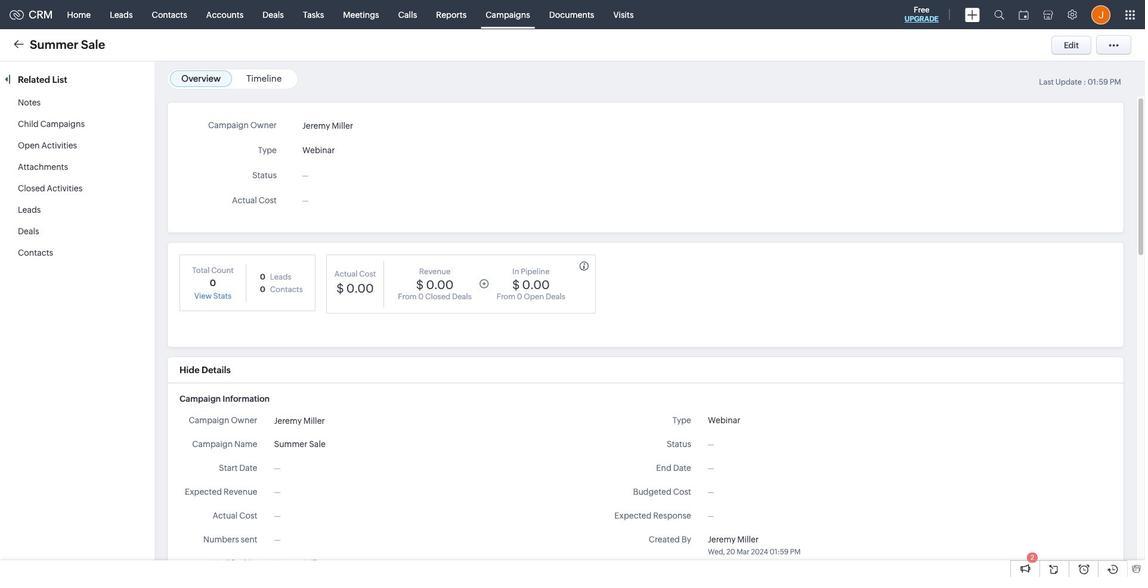 Task type: locate. For each thing, give the bounding box(es) containing it.
profile element
[[1085, 0, 1119, 29]]

calendar image
[[1019, 10, 1030, 19]]

create menu image
[[966, 7, 981, 22]]

create menu element
[[959, 0, 988, 29]]

logo image
[[10, 10, 24, 19]]



Task type: describe. For each thing, give the bounding box(es) containing it.
search element
[[988, 0, 1012, 29]]

profile image
[[1092, 5, 1111, 24]]

search image
[[995, 10, 1005, 20]]



Task type: vqa. For each thing, say whether or not it's contained in the screenshot.
Search icon
yes



